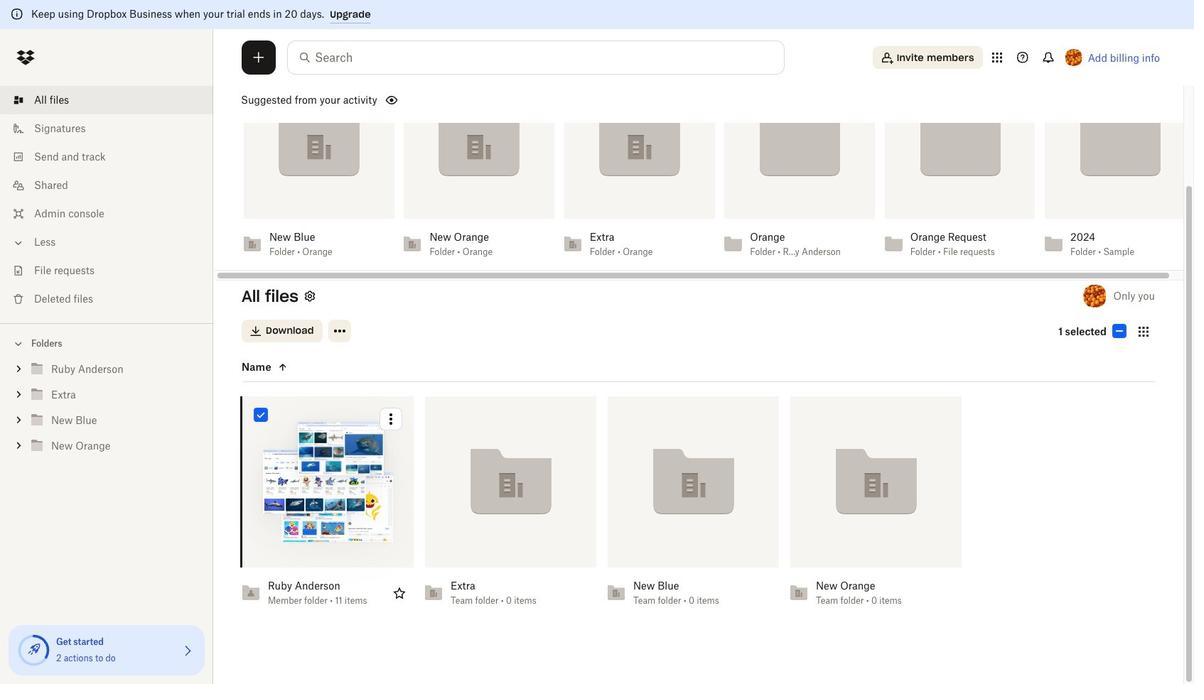 Task type: vqa. For each thing, say whether or not it's contained in the screenshot.
Account menu IMAGE
yes



Task type: describe. For each thing, give the bounding box(es) containing it.
dropbox image
[[11, 43, 40, 72]]

team member folder, ruby anderson row
[[237, 397, 414, 616]]

team shared folder, extra row
[[419, 397, 596, 616]]

team shared folder, new blue row
[[602, 397, 779, 616]]



Task type: locate. For each thing, give the bounding box(es) containing it.
alert
[[0, 0, 1194, 29]]

account menu image
[[1065, 49, 1082, 66]]

list item
[[0, 86, 213, 114]]

less image
[[11, 236, 26, 250]]

team shared folder, new orange row
[[785, 397, 962, 616]]

list
[[0, 77, 213, 323]]

Search in folder "Dropbox" text field
[[315, 49, 755, 66]]

group
[[0, 354, 213, 470]]

folder settings image
[[301, 288, 318, 305]]



